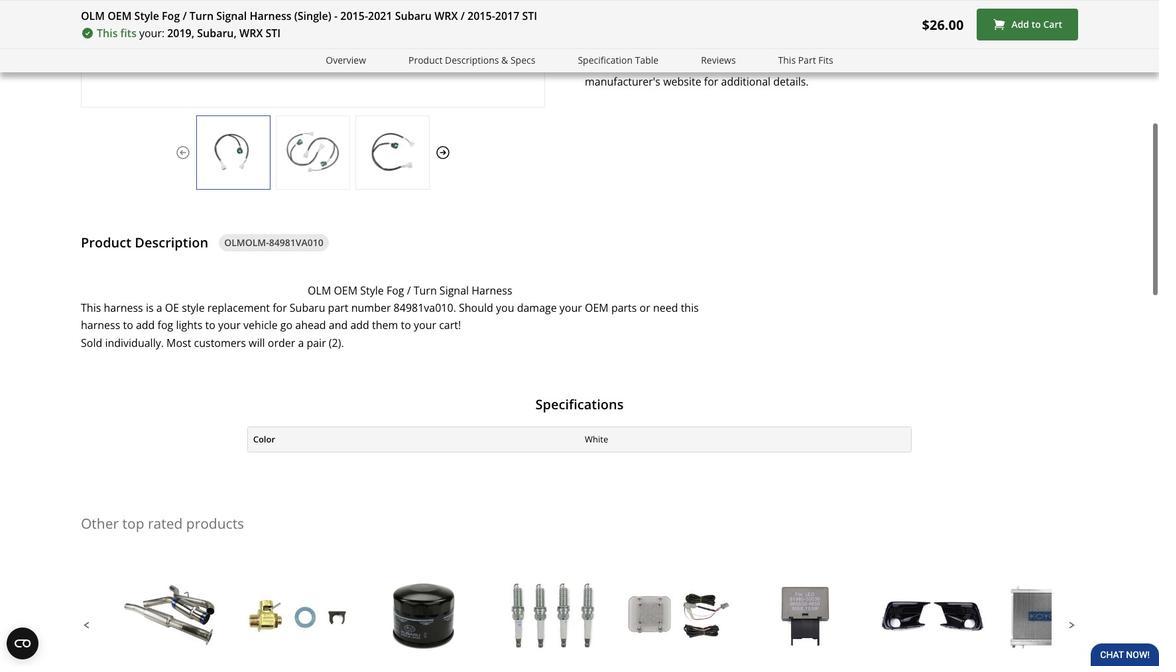 Task type: describe. For each thing, give the bounding box(es) containing it.
manufacturer
[[891, 57, 959, 72]]

0 vertical spatial harness
[[104, 301, 143, 315]]

2 vertical spatial a
[[298, 336, 304, 350]]

should
[[459, 301, 494, 315]]

see
[[1012, 57, 1029, 72]]

add to cart button
[[978, 9, 1079, 40]]

manufacturer's warranty:
[[585, 57, 723, 72]]

1 horizontal spatial wrx
[[435, 9, 458, 23]]

number
[[351, 301, 391, 315]]

add to cart
[[1012, 18, 1063, 31]]

fog
[[158, 318, 173, 333]]

order
[[268, 336, 295, 350]]

product description
[[81, 233, 208, 251]]

a inside this part is new and carries a full manufacturer warranty. see manufacturer's website for additional details.
[[864, 57, 870, 72]]

style for 2015-
[[134, 9, 159, 23]]

0 horizontal spatial your
[[218, 318, 241, 333]]

specifications
[[536, 396, 624, 413]]

product descriptions & specs
[[409, 54, 536, 66]]

sold
[[81, 336, 102, 350]]

84981va010
[[269, 236, 324, 249]]

part
[[799, 54, 816, 66]]

table
[[635, 54, 659, 66]]

other
[[81, 514, 119, 533]]

/ for olm oem style fog / turn signal harness this harness is a oe style replacement for subaru part number 84981va010. should you damage your oem parts or need this harness to add fog lights to your vehicle go ahead and add them to your cart! sold individually. most customers will order a pair (2).
[[407, 283, 411, 298]]

style for is
[[360, 283, 384, 298]]

olm oem style fog / turn signal harness this harness is a oe style replacement for subaru part number 84981va010. should you damage your oem parts or need this harness to add fog lights to your vehicle go ahead and add them to your cart! sold individually. most customers will order a pair (2).
[[81, 283, 699, 350]]

need
[[653, 301, 678, 315]]

for inside olm oem style fog / turn signal harness this harness is a oe style replacement for subaru part number 84981va010. should you damage your oem parts or need this harness to add fog lights to your vehicle go ahead and add them to your cart! sold individually. most customers will order a pair (2).
[[273, 301, 287, 315]]

turn for olm oem style fog / turn signal harness this harness is a oe style replacement for subaru part number 84981va010. should you damage your oem parts or need this harness to add fog lights to your vehicle go ahead and add them to your cart! sold individually. most customers will order a pair (2).
[[414, 283, 437, 298]]

1 horizontal spatial your
[[414, 318, 437, 333]]

to inside button
[[1032, 18, 1042, 31]]

1 vertical spatial a
[[156, 301, 162, 315]]

and inside this part is new and carries a full manufacturer warranty. see manufacturer's website for additional details.
[[806, 57, 825, 72]]

rated
[[148, 514, 183, 533]]

harness for 2017
[[250, 9, 292, 23]]

1 vertical spatial sti
[[266, 26, 281, 40]]

overview
[[326, 54, 366, 66]]

replacement
[[208, 301, 270, 315]]

website
[[664, 74, 702, 89]]

pair
[[307, 336, 326, 350]]

olmolm-
[[224, 236, 269, 249]]

2021
[[368, 9, 393, 23]]

this part fits
[[779, 54, 834, 66]]

olm oem style fog / turn signal harness (single) - 2015-2021 subaru wrx / 2015-2017 sti
[[81, 9, 538, 23]]

white
[[585, 433, 609, 445]]

oem for olm oem style fog / turn signal harness this harness is a oe style replacement for subaru part number 84981va010. should you damage your oem parts or need this harness to add fog lights to your vehicle go ahead and add them to your cart! sold individually. most customers will order a pair (2).
[[334, 283, 358, 298]]

this
[[681, 301, 699, 315]]

2 2015- from the left
[[468, 9, 495, 23]]

olmolm-84981va010
[[224, 236, 324, 249]]

&
[[502, 54, 508, 66]]

0 vertical spatial sti
[[523, 9, 538, 23]]

most
[[167, 336, 191, 350]]

them
[[372, 318, 398, 333]]

(single)
[[294, 9, 332, 23]]

descriptions
[[445, 54, 499, 66]]

subaru inside olm oem style fog / turn signal harness this harness is a oe style replacement for subaru part number 84981va010. should you damage your oem parts or need this harness to add fog lights to your vehicle go ahead and add them to your cart! sold individually. most customers will order a pair (2).
[[290, 301, 325, 315]]

oem for olm oem style fog / turn signal harness (single) - 2015-2021 subaru wrx / 2015-2017 sti
[[108, 9, 132, 23]]

specification table link
[[578, 53, 659, 68]]

harness for subaru
[[472, 283, 513, 298]]

2 horizontal spatial your
[[560, 301, 582, 315]]

2 vertical spatial oem
[[585, 301, 609, 315]]

go to right image image
[[435, 144, 451, 160]]

color
[[253, 433, 275, 445]]

specs
[[511, 54, 536, 66]]

2 add from the left
[[351, 318, 369, 333]]

this part is new and carries a full manufacturer warranty. see manufacturer's website for additional details.
[[585, 57, 1029, 89]]

(2).
[[329, 336, 344, 350]]

manufacturer's
[[585, 74, 661, 89]]

this for part
[[779, 54, 796, 66]]

-
[[334, 9, 338, 23]]

84981va010.
[[394, 301, 456, 315]]

is inside olm oem style fog / turn signal harness this harness is a oe style replacement for subaru part number 84981va010. should you damage your oem parts or need this harness to add fog lights to your vehicle go ahead and add them to your cart! sold individually. most customers will order a pair (2).
[[146, 301, 154, 315]]

product for product description
[[81, 233, 131, 251]]

parts
[[612, 301, 637, 315]]

warranty:
[[670, 57, 723, 72]]

olm for olm oem style fog / turn signal harness this harness is a oe style replacement for subaru part number 84981va010. should you damage your oem parts or need this harness to add fog lights to your vehicle go ahead and add them to your cart! sold individually. most customers will order a pair (2).
[[308, 283, 331, 298]]

full
[[873, 57, 888, 72]]

your:
[[139, 26, 165, 40]]



Task type: locate. For each thing, give the bounding box(es) containing it.
2015- up the descriptions
[[468, 9, 495, 23]]

other top rated products
[[81, 514, 244, 533]]

1 vertical spatial signal
[[440, 283, 469, 298]]

0 vertical spatial fog
[[162, 9, 180, 23]]

0 horizontal spatial add
[[136, 318, 155, 333]]

this part fits link
[[779, 53, 834, 68]]

1 horizontal spatial olm
[[308, 283, 331, 298]]

1 horizontal spatial 2015-
[[468, 9, 495, 23]]

1 vertical spatial olm
[[308, 283, 331, 298]]

this up sold
[[81, 301, 101, 315]]

this for fits
[[97, 26, 118, 40]]

oe
[[165, 301, 179, 315]]

1 horizontal spatial signal
[[440, 283, 469, 298]]

1 horizontal spatial /
[[407, 283, 411, 298]]

wrx
[[435, 9, 458, 23], [240, 26, 263, 40]]

your right damage on the left top of the page
[[560, 301, 582, 315]]

2 horizontal spatial oem
[[585, 301, 609, 315]]

0 horizontal spatial wrx
[[240, 26, 263, 40]]

harness inside olm oem style fog / turn signal harness this harness is a oe style replacement for subaru part number 84981va010. should you damage your oem parts or need this harness to add fog lights to your vehicle go ahead and add them to your cart! sold individually. most customers will order a pair (2).
[[472, 283, 513, 298]]

signal
[[216, 9, 247, 23], [440, 283, 469, 298]]

this left the fits
[[97, 26, 118, 40]]

1 horizontal spatial fog
[[387, 283, 404, 298]]

this inside this part is new and carries a full manufacturer warranty. see manufacturer's website for additional details.
[[726, 57, 746, 72]]

this inside olm oem style fog / turn signal harness this harness is a oe style replacement for subaru part number 84981va010. should you damage your oem parts or need this harness to add fog lights to your vehicle go ahead and add them to your cart! sold individually. most customers will order a pair (2).
[[81, 301, 101, 315]]

1 vertical spatial turn
[[414, 283, 437, 298]]

1 horizontal spatial subaru
[[395, 9, 432, 23]]

1 vertical spatial and
[[329, 318, 348, 333]]

to up individually.
[[123, 318, 133, 333]]

1 horizontal spatial style
[[360, 283, 384, 298]]

add
[[136, 318, 155, 333], [351, 318, 369, 333]]

1 horizontal spatial sti
[[523, 9, 538, 23]]

add left fog
[[136, 318, 155, 333]]

individually.
[[105, 336, 164, 350]]

0 vertical spatial signal
[[216, 9, 247, 23]]

subaru up ahead
[[290, 301, 325, 315]]

1 vertical spatial fog
[[387, 283, 404, 298]]

is left new
[[772, 57, 780, 72]]

fog up number
[[387, 283, 404, 298]]

top
[[122, 514, 144, 533]]

0 horizontal spatial is
[[146, 301, 154, 315]]

0 vertical spatial is
[[772, 57, 780, 72]]

harness
[[104, 301, 143, 315], [81, 318, 120, 333]]

1 vertical spatial harness
[[472, 283, 513, 298]]

harness
[[250, 9, 292, 23], [472, 283, 513, 298]]

$26.00
[[923, 16, 964, 34]]

2015- right -
[[341, 9, 368, 23]]

will
[[249, 336, 265, 350]]

1 horizontal spatial is
[[772, 57, 780, 72]]

oem up the fits
[[108, 9, 132, 23]]

additional
[[722, 74, 771, 89]]

this left part
[[779, 54, 796, 66]]

2 horizontal spatial /
[[461, 9, 465, 23]]

0 horizontal spatial signal
[[216, 9, 247, 23]]

1 horizontal spatial product
[[409, 54, 443, 66]]

damage
[[517, 301, 557, 315]]

sti right 2017
[[523, 9, 538, 23]]

1 vertical spatial product
[[81, 233, 131, 251]]

signal up "subaru,"
[[216, 9, 247, 23]]

carries
[[828, 57, 861, 72]]

add down number
[[351, 318, 369, 333]]

product left description
[[81, 233, 131, 251]]

signal for olm oem style fog / turn signal harness this harness is a oe style replacement for subaru part number 84981va010. should you damage your oem parts or need this harness to add fog lights to your vehicle go ahead and add them to your cart! sold individually. most customers will order a pair (2).
[[440, 283, 469, 298]]

turn up the this fits your: 2019, subaru, wrx sti
[[190, 9, 214, 23]]

oem left parts
[[585, 301, 609, 315]]

olm
[[81, 9, 105, 23], [308, 283, 331, 298]]

2 horizontal spatial a
[[864, 57, 870, 72]]

0 vertical spatial wrx
[[435, 9, 458, 23]]

/ inside olm oem style fog / turn signal harness this harness is a oe style replacement for subaru part number 84981va010. should you damage your oem parts or need this harness to add fog lights to your vehicle go ahead and add them to your cart! sold individually. most customers will order a pair (2).
[[407, 283, 411, 298]]

customers
[[194, 336, 246, 350]]

0 vertical spatial harness
[[250, 9, 292, 23]]

a left pair
[[298, 336, 304, 350]]

style
[[182, 301, 205, 315]]

reviews
[[701, 54, 736, 66]]

1 add from the left
[[136, 318, 155, 333]]

/ for olm oem style fog / turn signal harness (single) - 2015-2021 subaru wrx / 2015-2017 sti
[[183, 9, 187, 23]]

for up the go
[[273, 301, 287, 315]]

signal for olm oem style fog / turn signal harness (single) - 2015-2021 subaru wrx / 2015-2017 sti
[[216, 9, 247, 23]]

a left full
[[864, 57, 870, 72]]

open widget image
[[7, 628, 38, 660]]

for
[[704, 74, 719, 89], [273, 301, 287, 315]]

to right them
[[401, 318, 411, 333]]

0 horizontal spatial for
[[273, 301, 287, 315]]

sti down the olm oem style fog / turn signal harness (single) - 2015-2021 subaru wrx / 2015-2017 sti
[[266, 26, 281, 40]]

1 horizontal spatial a
[[298, 336, 304, 350]]

0 vertical spatial product
[[409, 54, 443, 66]]

1 horizontal spatial and
[[806, 57, 825, 72]]

0 horizontal spatial harness
[[250, 9, 292, 23]]

0 horizontal spatial sti
[[266, 26, 281, 40]]

part up additional on the top of the page
[[749, 57, 769, 72]]

1 vertical spatial oem
[[334, 283, 358, 298]]

product for product descriptions & specs
[[409, 54, 443, 66]]

0 vertical spatial olm
[[81, 9, 105, 23]]

subaru right 2021
[[395, 9, 432, 23]]

2019,
[[167, 26, 194, 40]]

style inside olm oem style fog / turn signal harness this harness is a oe style replacement for subaru part number 84981va010. should you damage your oem parts or need this harness to add fog lights to your vehicle go ahead and add them to your cart! sold individually. most customers will order a pair (2).
[[360, 283, 384, 298]]

fog up the 2019,
[[162, 9, 180, 23]]

wrx up product descriptions & specs
[[435, 9, 458, 23]]

for down reviews "link"
[[704, 74, 719, 89]]

0 horizontal spatial a
[[156, 301, 162, 315]]

signal up should
[[440, 283, 469, 298]]

/ up 84981va010.
[[407, 283, 411, 298]]

or
[[640, 301, 651, 315]]

is
[[772, 57, 780, 72], [146, 301, 154, 315]]

style
[[134, 9, 159, 23], [360, 283, 384, 298]]

1 vertical spatial wrx
[[240, 26, 263, 40]]

reviews link
[[701, 53, 736, 68]]

this fits your: 2019, subaru, wrx sti
[[97, 26, 281, 40]]

2017
[[495, 9, 520, 23]]

1 horizontal spatial part
[[749, 57, 769, 72]]

0 vertical spatial and
[[806, 57, 825, 72]]

specification
[[578, 54, 633, 66]]

warranty.
[[962, 57, 1009, 72]]

1 vertical spatial subaru
[[290, 301, 325, 315]]

fits
[[819, 54, 834, 66]]

turn for olm oem style fog / turn signal harness (single) - 2015-2021 subaru wrx / 2015-2017 sti
[[190, 9, 214, 23]]

product
[[409, 54, 443, 66], [81, 233, 131, 251]]

harness up you
[[472, 283, 513, 298]]

0 horizontal spatial fog
[[162, 9, 180, 23]]

turn inside olm oem style fog / turn signal harness this harness is a oe style replacement for subaru part number 84981va010. should you damage your oem parts or need this harness to add fog lights to your vehicle go ahead and add them to your cart! sold individually. most customers will order a pair (2).
[[414, 283, 437, 298]]

sti
[[523, 9, 538, 23], [266, 26, 281, 40]]

cart!
[[439, 318, 461, 333]]

/ up the 2019,
[[183, 9, 187, 23]]

0 vertical spatial part
[[749, 57, 769, 72]]

harness up individually.
[[104, 301, 143, 315]]

harness left (single)
[[250, 9, 292, 23]]

0 vertical spatial subaru
[[395, 9, 432, 23]]

0 vertical spatial turn
[[190, 9, 214, 23]]

subaru,
[[197, 26, 237, 40]]

0 horizontal spatial part
[[328, 301, 349, 315]]

1 vertical spatial harness
[[81, 318, 120, 333]]

vehicle
[[244, 318, 278, 333]]

to
[[1032, 18, 1042, 31], [123, 318, 133, 333], [205, 318, 215, 333], [401, 318, 411, 333]]

specification table
[[578, 54, 659, 66]]

olm for olm oem style fog / turn signal harness (single) - 2015-2021 subaru wrx / 2015-2017 sti
[[81, 9, 105, 23]]

lights
[[176, 318, 203, 333]]

1 horizontal spatial harness
[[472, 283, 513, 298]]

cart
[[1044, 18, 1063, 31]]

is left oe
[[146, 301, 154, 315]]

subaru
[[395, 9, 432, 23], [290, 301, 325, 315]]

/
[[183, 9, 187, 23], [461, 9, 465, 23], [407, 283, 411, 298]]

0 vertical spatial for
[[704, 74, 719, 89]]

1 horizontal spatial turn
[[414, 283, 437, 298]]

this
[[97, 26, 118, 40], [779, 54, 796, 66], [726, 57, 746, 72], [81, 301, 101, 315]]

0 vertical spatial oem
[[108, 9, 132, 23]]

part left number
[[328, 301, 349, 315]]

for inside this part is new and carries a full manufacturer warranty. see manufacturer's website for additional details.
[[704, 74, 719, 89]]

oem up number
[[334, 283, 358, 298]]

part inside olm oem style fog / turn signal harness this harness is a oe style replacement for subaru part number 84981va010. should you damage your oem parts or need this harness to add fog lights to your vehicle go ahead and add them to your cart! sold individually. most customers will order a pair (2).
[[328, 301, 349, 315]]

fog inside olm oem style fog / turn signal harness this harness is a oe style replacement for subaru part number 84981va010. should you damage your oem parts or need this harness to add fog lights to your vehicle go ahead and add them to your cart! sold individually. most customers will order a pair (2).
[[387, 283, 404, 298]]

wrx right "subaru,"
[[240, 26, 263, 40]]

fits
[[120, 26, 137, 40]]

to up the customers
[[205, 318, 215, 333]]

0 horizontal spatial style
[[134, 9, 159, 23]]

0 horizontal spatial turn
[[190, 9, 214, 23]]

your down 84981va010.
[[414, 318, 437, 333]]

product descriptions & specs link
[[409, 53, 536, 68]]

1 vertical spatial for
[[273, 301, 287, 315]]

0 horizontal spatial oem
[[108, 9, 132, 23]]

is inside this part is new and carries a full manufacturer warranty. see manufacturer's website for additional details.
[[772, 57, 780, 72]]

description
[[135, 233, 208, 251]]

and inside olm oem style fog / turn signal harness this harness is a oe style replacement for subaru part number 84981va010. should you damage your oem parts or need this harness to add fog lights to your vehicle go ahead and add them to your cart! sold individually. most customers will order a pair (2).
[[329, 318, 348, 333]]

you
[[496, 301, 515, 315]]

olm inside olm oem style fog / turn signal harness this harness is a oe style replacement for subaru part number 84981va010. should you damage your oem parts or need this harness to add fog lights to your vehicle go ahead and add them to your cart! sold individually. most customers will order a pair (2).
[[308, 283, 331, 298]]

details.
[[774, 74, 809, 89]]

part inside this part is new and carries a full manufacturer warranty. see manufacturer's website for additional details.
[[749, 57, 769, 72]]

olmolm-84981va010 olm oem style fog / turn signal harness - 2015-2021 subaru wrx / 2015-2017 sti, image
[[82, 0, 545, 28], [197, 129, 270, 176], [277, 129, 350, 176], [356, 129, 429, 176]]

a
[[864, 57, 870, 72], [156, 301, 162, 315], [298, 336, 304, 350]]

product left the descriptions
[[409, 54, 443, 66]]

oem
[[108, 9, 132, 23], [334, 283, 358, 298], [585, 301, 609, 315]]

0 horizontal spatial olm
[[81, 9, 105, 23]]

0 vertical spatial style
[[134, 9, 159, 23]]

add
[[1012, 18, 1030, 31]]

1 vertical spatial is
[[146, 301, 154, 315]]

0 vertical spatial a
[[864, 57, 870, 72]]

style up number
[[360, 283, 384, 298]]

1 2015- from the left
[[341, 9, 368, 23]]

0 horizontal spatial product
[[81, 233, 131, 251]]

ahead
[[295, 318, 326, 333]]

1 horizontal spatial add
[[351, 318, 369, 333]]

turn up 84981va010.
[[414, 283, 437, 298]]

0 horizontal spatial and
[[329, 318, 348, 333]]

style up your:
[[134, 9, 159, 23]]

0 horizontal spatial subaru
[[290, 301, 325, 315]]

part
[[749, 57, 769, 72], [328, 301, 349, 315]]

fog for is
[[387, 283, 404, 298]]

1 vertical spatial style
[[360, 283, 384, 298]]

1 horizontal spatial for
[[704, 74, 719, 89]]

0 horizontal spatial /
[[183, 9, 187, 23]]

manufacturer's
[[585, 57, 667, 72]]

harness up sold
[[81, 318, 120, 333]]

go
[[280, 318, 293, 333]]

to right add
[[1032, 18, 1042, 31]]

signal inside olm oem style fog / turn signal harness this harness is a oe style replacement for subaru part number 84981va010. should you damage your oem parts or need this harness to add fog lights to your vehicle go ahead and add them to your cart! sold individually. most customers will order a pair (2).
[[440, 283, 469, 298]]

0 horizontal spatial 2015-
[[341, 9, 368, 23]]

overview link
[[326, 53, 366, 68]]

your down replacement on the top left
[[218, 318, 241, 333]]

fog for 2015-
[[162, 9, 180, 23]]

this for part
[[726, 57, 746, 72]]

products
[[186, 514, 244, 533]]

new
[[783, 57, 803, 72]]

2015-
[[341, 9, 368, 23], [468, 9, 495, 23]]

this up additional on the top of the page
[[726, 57, 746, 72]]

1 horizontal spatial oem
[[334, 283, 358, 298]]

/ left 2017
[[461, 9, 465, 23]]

1 vertical spatial part
[[328, 301, 349, 315]]

and
[[806, 57, 825, 72], [329, 318, 348, 333]]

a left oe
[[156, 301, 162, 315]]



Task type: vqa. For each thing, say whether or not it's contained in the screenshot.
the a subaru forester Thumbnail Image
no



